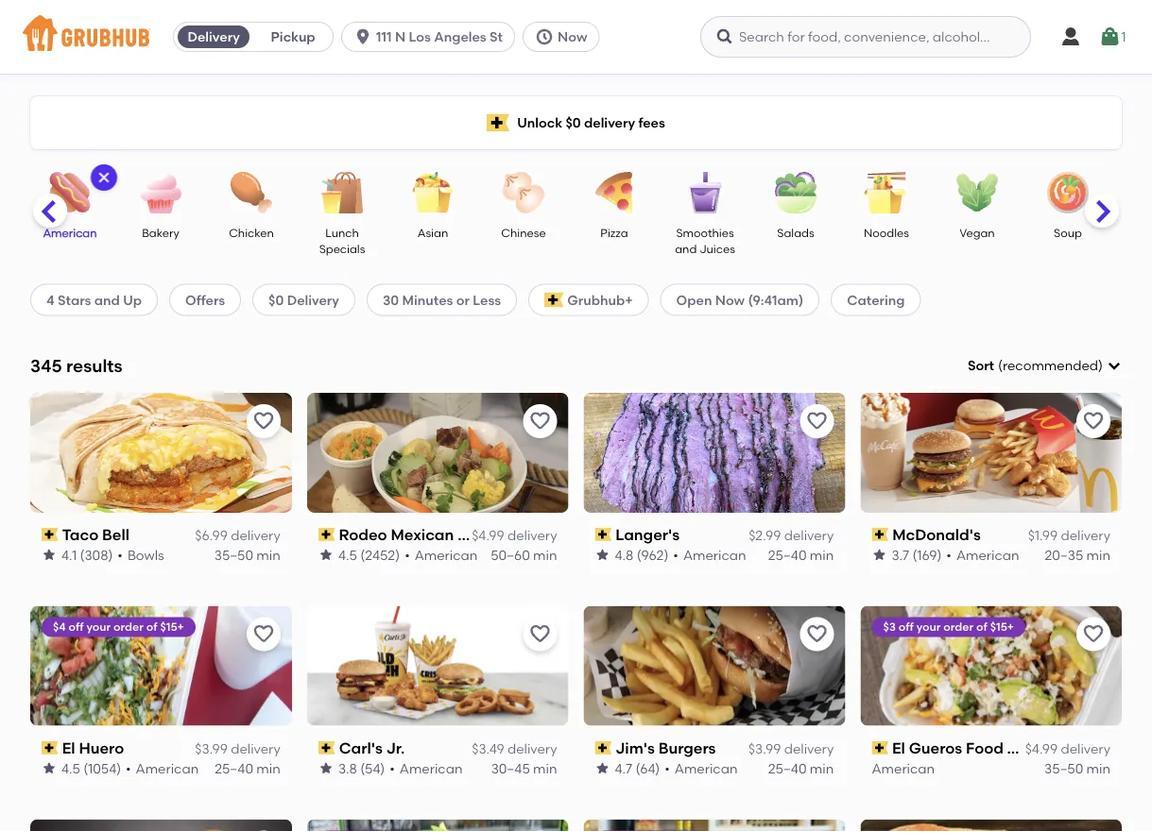 Task type: locate. For each thing, give the bounding box(es) containing it.
asian image
[[400, 172, 466, 214]]

0 vertical spatial 35–50
[[214, 547, 253, 563]]

• for mcdonald's
[[946, 547, 951, 563]]

save this restaurant button for langer's
[[800, 404, 834, 438]]

order right $4
[[113, 621, 144, 634]]

grubhub plus flag logo image for unlock $0 delivery fees
[[487, 114, 510, 132]]

25–40 up eggstreme breakfast burritos logo
[[215, 761, 253, 777]]

pizza image
[[581, 172, 647, 214]]

unlock $0 delivery fees
[[517, 115, 665, 131]]

subscription pass image for langer's
[[595, 528, 612, 542]]

american
[[43, 226, 97, 240], [414, 547, 477, 563], [683, 547, 746, 563], [956, 547, 1019, 563], [136, 761, 199, 777], [399, 761, 462, 777], [675, 761, 738, 777], [872, 761, 935, 777]]

american for carl's jr.
[[399, 761, 462, 777]]

4.5 down el huero
[[61, 761, 80, 777]]

1 $3.99 delivery from the left
[[195, 741, 280, 758]]

• for langer's
[[673, 547, 679, 563]]

$4.99 up 50–60
[[472, 528, 504, 544]]

star icon image left '4.8'
[[595, 548, 610, 563]]

star icon image for el huero
[[42, 761, 57, 776]]

taco bell
[[62, 526, 129, 544]]

2 save this restaurant image from the left
[[529, 410, 552, 433]]

0 vertical spatial delivery
[[188, 29, 240, 45]]

35–50 for taco bell
[[214, 547, 253, 563]]

open now (9:41am)
[[676, 292, 804, 308]]

min
[[256, 547, 280, 563], [533, 547, 557, 563], [810, 547, 834, 563], [1087, 547, 1111, 563], [256, 761, 280, 777], [533, 761, 557, 777], [810, 761, 834, 777], [1087, 761, 1111, 777]]

1 horizontal spatial $4.99
[[1025, 741, 1058, 758]]

111 n los angeles st
[[376, 29, 503, 45]]

subscription pass image left el huero
[[42, 742, 58, 755]]

specials
[[319, 242, 365, 256]]

subscription pass image left 'langer's'
[[595, 528, 612, 542]]

$3 off your order of $15+
[[883, 621, 1014, 634]]

vegan
[[960, 226, 995, 240]]

subscription pass image left taco
[[42, 528, 58, 542]]

$0 right unlock
[[566, 115, 581, 131]]

1 horizontal spatial 35–50
[[1044, 761, 1083, 777]]

save this restaurant image for langer's
[[806, 410, 828, 433]]

off
[[69, 621, 84, 634], [898, 621, 914, 634]]

0 vertical spatial 4.5
[[338, 547, 357, 563]]

1 of from the left
[[146, 621, 157, 634]]

$3.99 right burgers
[[748, 741, 781, 758]]

• american down mexican
[[404, 547, 477, 563]]

american image
[[37, 172, 103, 214]]

bakery image
[[128, 172, 194, 214]]

$0 right offers
[[269, 292, 284, 308]]

subscription pass image for el huero
[[42, 742, 58, 755]]

less
[[473, 292, 501, 308]]

minutes
[[402, 292, 453, 308]]

• bowls
[[118, 547, 164, 563]]

el gueros food truck
[[892, 739, 1048, 758]]

delivery for rodeo mexican grill
[[508, 528, 557, 544]]

1 horizontal spatial $4.99 delivery
[[1025, 741, 1111, 758]]

0 horizontal spatial svg image
[[535, 27, 554, 46]]

(64)
[[636, 761, 660, 777]]

svg image
[[1060, 26, 1082, 48], [354, 27, 373, 46], [715, 27, 734, 46], [96, 170, 112, 185], [1107, 358, 1122, 374]]

star icon image left 4.1 at left bottom
[[42, 548, 57, 563]]

•
[[118, 547, 123, 563], [404, 547, 410, 563], [673, 547, 679, 563], [946, 547, 951, 563], [126, 761, 131, 777], [389, 761, 395, 777], [665, 761, 670, 777]]

1 vertical spatial now
[[715, 292, 745, 308]]

35–50 min
[[214, 547, 280, 563], [1044, 761, 1111, 777]]

• american up eggstreme breakfast burritos logo
[[126, 761, 199, 777]]

0 vertical spatial grubhub plus flag logo image
[[487, 114, 510, 132]]

carl's
[[339, 739, 382, 758]]

1 vertical spatial 35–50
[[1044, 761, 1083, 777]]

1 horizontal spatial save this restaurant image
[[529, 410, 552, 433]]

star icon image left 3.7 on the right
[[872, 548, 887, 563]]

1 off from the left
[[69, 621, 84, 634]]

50–60 min
[[491, 547, 557, 563]]

1 your from the left
[[86, 621, 111, 634]]

345
[[30, 355, 62, 376]]

your for huero
[[86, 621, 111, 634]]

0 vertical spatial 35–50 min
[[214, 547, 280, 563]]

american for jim's burgers
[[675, 761, 738, 777]]

star icon image for rodeo mexican grill
[[318, 548, 333, 563]]

order right $3
[[943, 621, 973, 634]]

min for jim's burgers
[[810, 761, 834, 777]]

off for gueros
[[898, 621, 914, 634]]

mexican
[[391, 526, 454, 544]]

• right (1054)
[[126, 761, 131, 777]]

1 horizontal spatial svg image
[[1099, 26, 1121, 48]]

juices
[[700, 242, 735, 256]]

1 vertical spatial 35–50 min
[[1044, 761, 1111, 777]]

0 horizontal spatial el
[[62, 739, 75, 758]]

2 el from the left
[[892, 739, 905, 758]]

star icon image left 4.7
[[595, 761, 610, 776]]

$4.99 delivery right food
[[1025, 741, 1111, 758]]

• american
[[404, 547, 477, 563], [673, 547, 746, 563], [946, 547, 1019, 563], [126, 761, 199, 777], [389, 761, 462, 777], [665, 761, 738, 777]]

$3.99 up eggstreme breakfast burritos logo
[[195, 741, 228, 758]]

• right (169)
[[946, 547, 951, 563]]

• right (962)
[[673, 547, 679, 563]]

0 horizontal spatial your
[[86, 621, 111, 634]]

2 horizontal spatial save this restaurant image
[[1082, 410, 1105, 433]]

svg image inside now button
[[535, 27, 554, 46]]

• for taco bell
[[118, 547, 123, 563]]

smoothies and juices image
[[672, 172, 738, 214]]

save this restaurant image for jim's burgers
[[806, 624, 828, 646]]

35–50
[[214, 547, 253, 563], [1044, 761, 1083, 777]]

1 vertical spatial delivery
[[287, 292, 339, 308]]

los
[[409, 29, 431, 45]]

1 horizontal spatial $3.99
[[748, 741, 781, 758]]

up
[[123, 292, 142, 308]]

1 horizontal spatial off
[[898, 621, 914, 634]]

35–50 down $6.99 delivery
[[214, 547, 253, 563]]

star icon image for langer's
[[595, 548, 610, 563]]

$6.99
[[195, 528, 228, 544]]

35–50 min down $6.99 delivery
[[214, 547, 280, 563]]

grubhub+
[[567, 292, 633, 308]]

burgers
[[659, 739, 716, 758]]

delivery
[[188, 29, 240, 45], [287, 292, 339, 308]]

bell
[[102, 526, 129, 544]]

jim's burgers
[[615, 739, 716, 758]]

rodeo
[[339, 526, 387, 544]]

35–50 down truck
[[1044, 761, 1083, 777]]

grubhub plus flag logo image left grubhub+
[[545, 292, 564, 308]]

20–35 min
[[1045, 547, 1111, 563]]

svg image
[[1099, 26, 1121, 48], [535, 27, 554, 46]]

0 vertical spatial $4.99
[[472, 528, 504, 544]]

(1054)
[[83, 761, 121, 777]]

0 vertical spatial $4.99 delivery
[[472, 528, 557, 544]]

now
[[558, 29, 587, 45], [715, 292, 745, 308]]

your for gueros
[[916, 621, 941, 634]]

$4.99 right food
[[1025, 741, 1058, 758]]

3 save this restaurant image from the left
[[1082, 410, 1105, 433]]

and down smoothies
[[675, 242, 697, 256]]

35–50 min for taco bell
[[214, 547, 280, 563]]

your right $3
[[916, 621, 941, 634]]

• american down mcdonald's
[[946, 547, 1019, 563]]

3.7 (169)
[[892, 547, 941, 563]]

save this restaurant image
[[806, 410, 828, 433], [252, 624, 275, 646], [529, 624, 552, 646], [806, 624, 828, 646], [1082, 624, 1105, 646]]

25–40 for el huero
[[215, 761, 253, 777]]

1 order from the left
[[113, 621, 144, 634]]

save this restaurant image
[[252, 410, 275, 433], [529, 410, 552, 433], [1082, 410, 1105, 433]]

• right (64)
[[665, 761, 670, 777]]

star icon image left 3.8
[[318, 761, 333, 776]]

25–40 min for jim's burgers
[[768, 761, 834, 777]]

subscription pass image left 'rodeo'
[[318, 528, 335, 542]]

subscription pass image
[[42, 528, 58, 542], [595, 528, 612, 542], [872, 528, 888, 542], [318, 742, 335, 755], [595, 742, 612, 755]]

star icon image for jim's burgers
[[595, 761, 610, 776]]

(54)
[[360, 761, 385, 777]]

off for huero
[[69, 621, 84, 634]]

delivery for el huero
[[231, 741, 280, 758]]

american down jr.
[[399, 761, 462, 777]]

• american for rodeo mexican grill
[[404, 547, 477, 563]]

1 horizontal spatial and
[[675, 242, 697, 256]]

4.5 down 'rodeo'
[[338, 547, 357, 563]]

2 of from the left
[[976, 621, 987, 634]]

vegan image
[[944, 172, 1010, 214]]

$4.99 delivery up 50–60
[[472, 528, 557, 544]]

subscription pass image
[[318, 528, 335, 542], [42, 742, 58, 755], [872, 742, 888, 755]]

0 horizontal spatial delivery
[[188, 29, 240, 45]]

1 horizontal spatial your
[[916, 621, 941, 634]]

off right $4
[[69, 621, 84, 634]]

american down mcdonald's
[[956, 547, 1019, 563]]

american down burgers
[[675, 761, 738, 777]]

angeles
[[434, 29, 486, 45]]

25–40 for langer's
[[768, 547, 807, 563]]

25–40 up uncle paulie's deli logo
[[768, 761, 807, 777]]

and left up
[[94, 292, 120, 308]]

1 $15+ from the left
[[160, 621, 184, 634]]

35–50 min down truck
[[1044, 761, 1111, 777]]

delivery
[[584, 115, 635, 131], [231, 528, 280, 544], [508, 528, 557, 544], [784, 528, 834, 544], [1061, 528, 1111, 544], [231, 741, 280, 758], [508, 741, 557, 758], [784, 741, 834, 758], [1061, 741, 1111, 758]]

0 horizontal spatial now
[[558, 29, 587, 45]]

now right st
[[558, 29, 587, 45]]

2 order from the left
[[943, 621, 973, 634]]

25–40 min for langer's
[[768, 547, 834, 563]]

star icon image left 4.5 (1054)
[[42, 761, 57, 776]]

0 horizontal spatial $4.99 delivery
[[472, 528, 557, 544]]

now right open on the right top
[[715, 292, 745, 308]]

$3.99 delivery for jim's burgers
[[748, 741, 834, 758]]

open
[[676, 292, 712, 308]]

0 horizontal spatial off
[[69, 621, 84, 634]]

• down rodeo mexican grill
[[404, 547, 410, 563]]

carl's jr. logo image
[[307, 606, 569, 727]]

delivery for el gueros food truck
[[1061, 741, 1111, 758]]

0 horizontal spatial save this restaurant image
[[252, 410, 275, 433]]

2 horizontal spatial subscription pass image
[[872, 742, 888, 755]]

50–60
[[491, 547, 530, 563]]

save this restaurant image for carl's jr.
[[529, 624, 552, 646]]

2 $3.99 from the left
[[748, 741, 781, 758]]

1 el from the left
[[62, 739, 75, 758]]

american up eggstreme breakfast burritos logo
[[136, 761, 199, 777]]

1 save this restaurant image from the left
[[252, 410, 275, 433]]

rodeo mexican grill
[[339, 526, 488, 544]]

1 horizontal spatial delivery
[[287, 292, 339, 308]]

1 horizontal spatial now
[[715, 292, 745, 308]]

min for langer's
[[810, 547, 834, 563]]

0 horizontal spatial 35–50 min
[[214, 547, 280, 563]]

• american right (962)
[[673, 547, 746, 563]]

min for carl's jr.
[[533, 761, 557, 777]]

4.5 for el
[[61, 761, 80, 777]]

off right $3
[[898, 621, 914, 634]]

0 horizontal spatial $3.99 delivery
[[195, 741, 280, 758]]

delivery for taco bell
[[231, 528, 280, 544]]

panera bread logo image
[[860, 820, 1122, 832]]

delivery for jim's burgers
[[784, 741, 834, 758]]

• american down jr.
[[389, 761, 462, 777]]

0 horizontal spatial $4.99
[[472, 528, 504, 544]]

and inside smoothies and juices
[[675, 242, 697, 256]]

4.5 (2452)
[[338, 547, 400, 563]]

$2.99 delivery
[[749, 528, 834, 544]]

pickup
[[271, 29, 315, 45]]

rodeo mexican grill logo image
[[307, 393, 569, 513]]

bakery
[[142, 226, 179, 240]]

0 horizontal spatial $15+
[[160, 621, 184, 634]]

2 off from the left
[[898, 621, 914, 634]]

0 horizontal spatial subscription pass image
[[42, 742, 58, 755]]

0 vertical spatial now
[[558, 29, 587, 45]]

0 horizontal spatial order
[[113, 621, 144, 634]]

2 $15+ from the left
[[990, 621, 1014, 634]]

0 horizontal spatial grubhub plus flag logo image
[[487, 114, 510, 132]]

1 horizontal spatial el
[[892, 739, 905, 758]]

taco bell logo image
[[30, 393, 292, 513]]

1 horizontal spatial $15+
[[990, 621, 1014, 634]]

order
[[113, 621, 144, 634], [943, 621, 973, 634]]

25–40 down $2.99 delivery
[[768, 547, 807, 563]]

gueros
[[909, 739, 962, 758]]

el
[[62, 739, 75, 758], [892, 739, 905, 758]]

offers
[[185, 292, 225, 308]]

1 horizontal spatial grubhub plus flag logo image
[[545, 292, 564, 308]]

american for rodeo mexican grill
[[414, 547, 477, 563]]

• for el huero
[[126, 761, 131, 777]]

(9:41am)
[[748, 292, 804, 308]]

• american for el huero
[[126, 761, 199, 777]]

american right (962)
[[683, 547, 746, 563]]

subscription pass image left jim's
[[595, 742, 612, 755]]

lunch specials
[[319, 226, 365, 256]]

1 vertical spatial $4.99
[[1025, 741, 1058, 758]]

0 vertical spatial and
[[675, 242, 697, 256]]

american down american image in the left of the page
[[43, 226, 97, 240]]

star icon image left 4.5 (2452)
[[318, 548, 333, 563]]

subscription pass image left the gueros on the right of the page
[[872, 742, 888, 755]]

star icon image for mcdonald's
[[872, 548, 887, 563]]

1 horizontal spatial 35–50 min
[[1044, 761, 1111, 777]]

svg image inside 1 button
[[1099, 26, 1121, 48]]

save this restaurant button for mcdonald's
[[1077, 404, 1111, 438]]

$3.99
[[195, 741, 228, 758], [748, 741, 781, 758]]

$4
[[53, 621, 66, 634]]

1 vertical spatial grubhub plus flag logo image
[[545, 292, 564, 308]]

grubhub plus flag logo image
[[487, 114, 510, 132], [545, 292, 564, 308]]

delivery down specials
[[287, 292, 339, 308]]

0 vertical spatial $0
[[566, 115, 581, 131]]

american for el huero
[[136, 761, 199, 777]]

3.8
[[338, 761, 357, 777]]

$4.99 for el gueros food truck
[[1025, 741, 1058, 758]]

1 $3.99 from the left
[[195, 741, 228, 758]]

30–45 min
[[491, 761, 557, 777]]

jim's burgers logo image
[[584, 606, 845, 727]]

0 horizontal spatial 4.5
[[61, 761, 80, 777]]

$4.99 delivery for el gueros food truck
[[1025, 741, 1111, 758]]

1 vertical spatial $4.99 delivery
[[1025, 741, 1111, 758]]

4.1 (308)
[[61, 547, 113, 563]]

eggstreme breakfast burritos logo image
[[30, 820, 292, 832]]

4.1
[[61, 547, 77, 563]]

subscription pass image left "carl's"
[[318, 742, 335, 755]]

0 horizontal spatial 35–50
[[214, 547, 253, 563]]

1 horizontal spatial 4.5
[[338, 547, 357, 563]]

american down mexican
[[414, 547, 477, 563]]

1 horizontal spatial order
[[943, 621, 973, 634]]

• right (54)
[[389, 761, 395, 777]]

grubhub plus flag logo image left unlock
[[487, 114, 510, 132]]

• down bell
[[118, 547, 123, 563]]

1 vertical spatial $0
[[269, 292, 284, 308]]

0 horizontal spatial and
[[94, 292, 120, 308]]

• american down burgers
[[665, 761, 738, 777]]

2 your from the left
[[916, 621, 941, 634]]

20–35
[[1045, 547, 1083, 563]]

0 horizontal spatial of
[[146, 621, 157, 634]]

subscription pass image for jim's burgers
[[595, 742, 612, 755]]

1 horizontal spatial $3.99 delivery
[[748, 741, 834, 758]]

1 horizontal spatial of
[[976, 621, 987, 634]]

delivery left pickup
[[188, 29, 240, 45]]

of down bowls
[[146, 621, 157, 634]]

st
[[490, 29, 503, 45]]

uncle paulie's deli logo image
[[584, 820, 845, 832]]

subscription pass image left mcdonald's
[[872, 528, 888, 542]]

345 results
[[30, 355, 122, 376]]

3.8 (54)
[[338, 761, 385, 777]]

noodles
[[864, 226, 909, 240]]

2 $3.99 delivery from the left
[[748, 741, 834, 758]]

el up 4.5 (1054)
[[62, 739, 75, 758]]

4.5 (1054)
[[61, 761, 121, 777]]

save this restaurant button
[[246, 404, 280, 438], [523, 404, 557, 438], [800, 404, 834, 438], [1077, 404, 1111, 438], [246, 618, 280, 652], [523, 618, 557, 652], [800, 618, 834, 652], [1077, 618, 1111, 652]]

(
[[998, 358, 1003, 374]]

el left the gueros on the right of the page
[[892, 739, 905, 758]]

of right $3
[[976, 621, 987, 634]]

30 minutes or less
[[383, 292, 501, 308]]

subscription pass image for rodeo mexican grill
[[318, 528, 335, 542]]

star icon image
[[42, 548, 57, 563], [318, 548, 333, 563], [595, 548, 610, 563], [872, 548, 887, 563], [42, 761, 57, 776], [318, 761, 333, 776], [595, 761, 610, 776]]

$15+
[[160, 621, 184, 634], [990, 621, 1014, 634]]

smoothies and juices
[[675, 226, 735, 256]]

svg image for 1
[[1099, 26, 1121, 48]]

None field
[[968, 356, 1122, 376]]

your right $4
[[86, 621, 111, 634]]

subscription pass image for el gueros food truck
[[872, 742, 888, 755]]

1 horizontal spatial subscription pass image
[[318, 528, 335, 542]]

1 vertical spatial 4.5
[[61, 761, 80, 777]]

0 horizontal spatial $3.99
[[195, 741, 228, 758]]

25–40 min
[[768, 547, 834, 563], [215, 761, 280, 777], [768, 761, 834, 777]]



Task type: vqa. For each thing, say whether or not it's contained in the screenshot.


Task type: describe. For each thing, give the bounding box(es) containing it.
huero
[[79, 739, 124, 758]]

delivery for carl's jr.
[[508, 741, 557, 758]]

now button
[[523, 22, 607, 52]]

4 stars and up
[[46, 292, 142, 308]]

el huero
[[62, 739, 124, 758]]

catering
[[847, 292, 905, 308]]

noodles image
[[853, 172, 920, 214]]

main navigation navigation
[[0, 0, 1152, 74]]

chicken image
[[218, 172, 284, 214]]

svg image for now
[[535, 27, 554, 46]]

0 horizontal spatial $0
[[269, 292, 284, 308]]

• american for jim's burgers
[[665, 761, 738, 777]]

el guero food truck logo image
[[307, 820, 569, 832]]

now inside now button
[[558, 29, 587, 45]]

$1.99
[[1028, 528, 1058, 544]]

unlock
[[517, 115, 562, 131]]

35–50 for el gueros food truck
[[1044, 761, 1083, 777]]

• american for carl's jr.
[[389, 761, 462, 777]]

4.7
[[615, 761, 632, 777]]

4.8
[[615, 547, 634, 563]]

4.5 for rodeo
[[338, 547, 357, 563]]

n
[[395, 29, 406, 45]]

1 button
[[1099, 20, 1126, 54]]

4.8 (962)
[[615, 547, 669, 563]]

• american for langer's
[[673, 547, 746, 563]]

$0 delivery
[[269, 292, 339, 308]]

(2452)
[[360, 547, 400, 563]]

4.7 (64)
[[615, 761, 660, 777]]

111
[[376, 29, 392, 45]]

order for huero
[[113, 621, 144, 634]]

1 horizontal spatial $0
[[566, 115, 581, 131]]

$15+ for gueros
[[990, 621, 1014, 634]]

$3.49
[[472, 741, 504, 758]]

min for rodeo mexican grill
[[533, 547, 557, 563]]

bowls
[[127, 547, 164, 563]]

el huero logo image
[[30, 606, 292, 727]]

$6.99 delivery
[[195, 528, 280, 544]]

langer's logo image
[[584, 393, 845, 513]]

35–50 min for el gueros food truck
[[1044, 761, 1111, 777]]

delivery for langer's
[[784, 528, 834, 544]]

$15+ for huero
[[160, 621, 184, 634]]

star icon image for taco bell
[[42, 548, 57, 563]]

min for taco bell
[[256, 547, 280, 563]]

3.7
[[892, 547, 909, 563]]

smoothies
[[676, 226, 734, 240]]

save this restaurant image for bell
[[252, 410, 275, 433]]

$2.99
[[749, 528, 781, 544]]

recommended
[[1003, 358, 1098, 374]]

jim's
[[615, 739, 655, 758]]

pickup button
[[253, 22, 333, 52]]

star icon image for carl's jr.
[[318, 761, 333, 776]]

30–45
[[491, 761, 530, 777]]

lunch specials image
[[309, 172, 375, 214]]

none field containing sort
[[968, 356, 1122, 376]]

carl's jr.
[[339, 739, 405, 758]]

grill
[[458, 526, 488, 544]]

111 n los angeles st button
[[341, 22, 523, 52]]

of for huero
[[146, 621, 157, 634]]

)
[[1098, 358, 1103, 374]]

$3.99 for jim's burgers
[[748, 741, 781, 758]]

chinese
[[501, 226, 546, 240]]

stars
[[58, 292, 91, 308]]

or
[[456, 292, 470, 308]]

of for gueros
[[976, 621, 987, 634]]

1
[[1121, 29, 1126, 45]]

1 vertical spatial and
[[94, 292, 120, 308]]

taco
[[62, 526, 99, 544]]

chinese image
[[491, 172, 557, 214]]

el for el huero
[[62, 739, 75, 758]]

american down the gueros on the right of the page
[[872, 761, 935, 777]]

sort
[[968, 358, 994, 374]]

save this restaurant button for taco bell
[[246, 404, 280, 438]]

salads
[[777, 226, 814, 240]]

25–40 min for el huero
[[215, 761, 280, 777]]

delivery for mcdonald's
[[1061, 528, 1111, 544]]

el gueros food truck logo image
[[860, 606, 1122, 727]]

mcdonald's
[[892, 526, 981, 544]]

mcdonald's logo image
[[860, 393, 1122, 513]]

american for mcdonald's
[[956, 547, 1019, 563]]

american for langer's
[[683, 547, 746, 563]]

soup image
[[1035, 172, 1101, 214]]

(169)
[[912, 547, 941, 563]]

$4.99 for rodeo mexican grill
[[472, 528, 504, 544]]

el for el gueros food truck
[[892, 739, 905, 758]]

$4 off your order of $15+
[[53, 621, 184, 634]]

truck
[[1007, 739, 1048, 758]]

$3.49 delivery
[[472, 741, 557, 758]]

delivery button
[[174, 22, 253, 52]]

$3.99 for el huero
[[195, 741, 228, 758]]

soup
[[1054, 226, 1082, 240]]

asian
[[418, 226, 448, 240]]

min for mcdonald's
[[1087, 547, 1111, 563]]

delivery inside "button"
[[188, 29, 240, 45]]

chicken
[[229, 226, 274, 240]]

Search for food, convenience, alcohol... search field
[[700, 16, 1031, 58]]

subscription pass image for carl's jr.
[[318, 742, 335, 755]]

lunch
[[325, 226, 359, 240]]

subscription pass image for mcdonald's
[[872, 528, 888, 542]]

langer's
[[615, 526, 680, 544]]

save this restaurant button for carl's jr.
[[523, 618, 557, 652]]

$3.99 delivery for el huero
[[195, 741, 280, 758]]

25–40 for jim's burgers
[[768, 761, 807, 777]]

sort ( recommended )
[[968, 358, 1103, 374]]

order for gueros
[[943, 621, 973, 634]]

min for el huero
[[256, 761, 280, 777]]

save this restaurant image for mexican
[[529, 410, 552, 433]]

min for el gueros food truck
[[1087, 761, 1111, 777]]

• american for mcdonald's
[[946, 547, 1019, 563]]

• for jim's burgers
[[665, 761, 670, 777]]

save this restaurant button for jim's burgers
[[800, 618, 834, 652]]

salads image
[[763, 172, 829, 214]]

(962)
[[637, 547, 669, 563]]

$1.99 delivery
[[1028, 528, 1111, 544]]

grubhub plus flag logo image for grubhub+
[[545, 292, 564, 308]]

(308)
[[80, 547, 113, 563]]

$4.99 delivery for rodeo mexican grill
[[472, 528, 557, 544]]

• for rodeo mexican grill
[[404, 547, 410, 563]]

svg image inside the '111 n los angeles st' button
[[354, 27, 373, 46]]

4
[[46, 292, 55, 308]]

jr.
[[386, 739, 405, 758]]

30
[[383, 292, 399, 308]]

• for carl's jr.
[[389, 761, 395, 777]]

pizza
[[601, 226, 628, 240]]

subscription pass image for taco bell
[[42, 528, 58, 542]]

save this restaurant button for rodeo mexican grill
[[523, 404, 557, 438]]

results
[[66, 355, 122, 376]]



